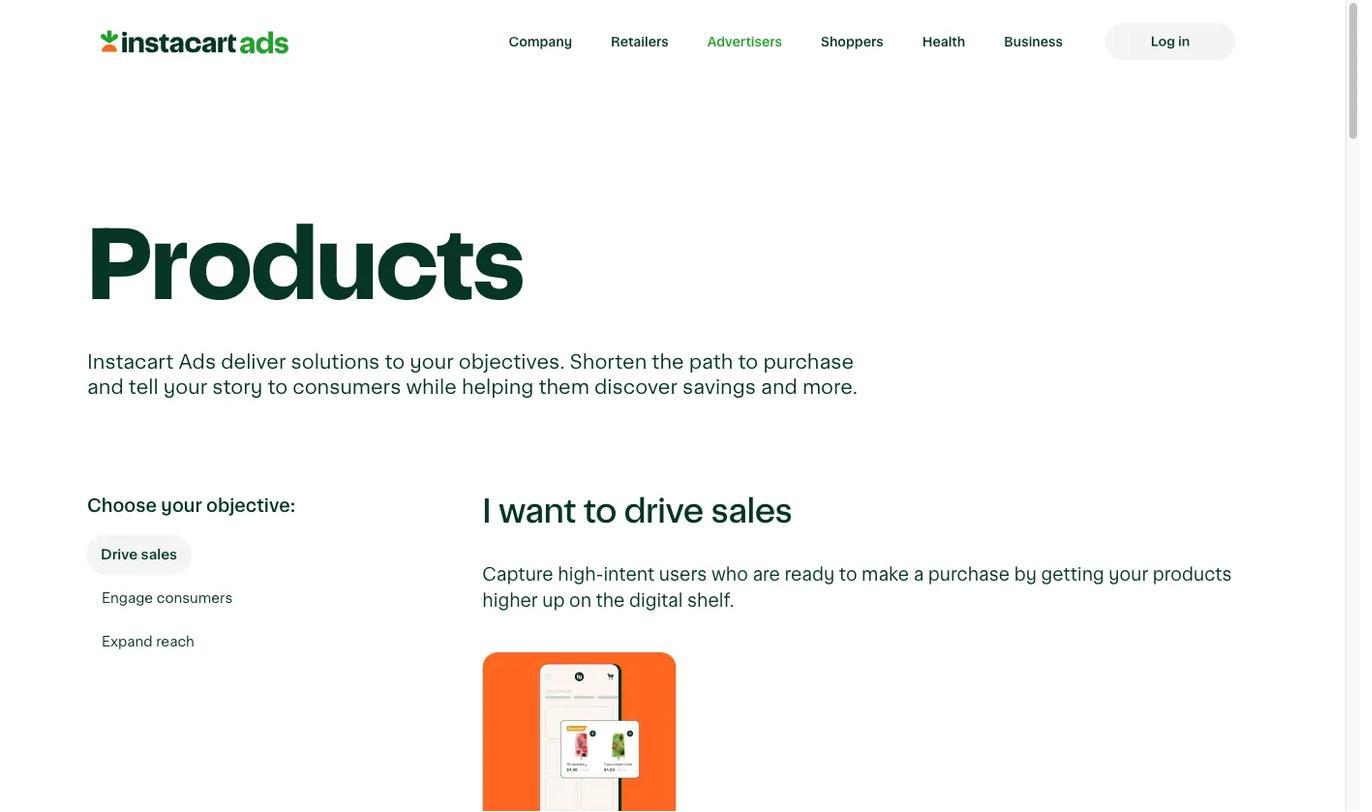 Task type: vqa. For each thing, say whether or not it's contained in the screenshot.
the barley
no



Task type: locate. For each thing, give the bounding box(es) containing it.
users
[[659, 565, 707, 584]]

intent
[[604, 565, 655, 584]]

company button
[[490, 23, 592, 60]]

on
[[569, 591, 592, 610]]

1 vertical spatial purchase
[[929, 565, 1010, 584]]

consumers up reach
[[157, 591, 233, 606]]

shorten
[[570, 351, 647, 373]]

purchase right a on the right
[[929, 565, 1010, 584]]

path
[[689, 351, 734, 373]]

health button
[[903, 23, 985, 60]]

1 horizontal spatial purchase
[[929, 565, 1010, 584]]

1 horizontal spatial and
[[761, 377, 798, 398]]

0 horizontal spatial the
[[596, 591, 625, 610]]

business button
[[985, 23, 1083, 60]]

objective:
[[206, 497, 296, 516]]

by
[[1015, 565, 1037, 584]]

drive
[[101, 548, 138, 562]]

2 and from the left
[[761, 377, 798, 398]]

higher
[[483, 591, 538, 610]]

deliver
[[221, 351, 286, 373]]

0 vertical spatial consumers
[[293, 377, 401, 398]]

your
[[410, 351, 454, 373], [163, 377, 207, 398], [161, 497, 202, 516], [1109, 565, 1149, 584]]

the
[[652, 351, 684, 373], [596, 591, 625, 610]]

high-
[[558, 565, 604, 584]]

to left make
[[839, 565, 858, 584]]

0 horizontal spatial consumers
[[157, 591, 233, 606]]

instacart ads deliver solutions to your objectives. shorten the path to purchase and tell your story to consumers while helping them discover savings and more.
[[87, 351, 858, 398]]

0 vertical spatial the
[[652, 351, 684, 373]]

sales right drive
[[141, 548, 177, 562]]

the up discover
[[652, 351, 684, 373]]

to right want
[[584, 494, 617, 529]]

ads
[[179, 351, 216, 373]]

1 horizontal spatial the
[[652, 351, 684, 373]]

1 and from the left
[[87, 377, 124, 398]]

tell
[[129, 377, 158, 398]]

0 vertical spatial purchase
[[764, 351, 854, 373]]

consumers inside instacart ads deliver solutions to your objectives. shorten the path to purchase and tell your story to consumers while helping them discover savings and more.
[[293, 377, 401, 398]]

the inside capture high-intent users who are ready to make a purchase by getting your products higher up on the digital shelf.
[[596, 591, 625, 610]]

1 horizontal spatial sales
[[712, 494, 793, 529]]

consumers down solutions
[[293, 377, 401, 398]]

to right solutions
[[385, 351, 405, 373]]

your inside capture high-intent users who are ready to make a purchase by getting your products higher up on the digital shelf.
[[1109, 565, 1149, 584]]

more.
[[803, 377, 858, 398]]

reach
[[156, 635, 195, 649]]

to right path
[[738, 351, 759, 373]]

consumers
[[293, 377, 401, 398], [157, 591, 233, 606]]

and
[[87, 377, 124, 398], [761, 377, 798, 398]]

up
[[543, 591, 565, 610]]

helping
[[462, 377, 534, 398]]

1 vertical spatial the
[[596, 591, 625, 610]]

0 horizontal spatial sales
[[141, 548, 177, 562]]

engage
[[102, 591, 153, 606]]

sales
[[712, 494, 793, 529], [141, 548, 177, 562]]

your right the getting
[[1109, 565, 1149, 584]]

i
[[483, 494, 492, 529]]

sales up are
[[712, 494, 793, 529]]

and left more.
[[761, 377, 798, 398]]

in
[[1179, 35, 1190, 48]]

to inside capture high-intent users who are ready to make a purchase by getting your products higher up on the digital shelf.
[[839, 565, 858, 584]]

1 horizontal spatial consumers
[[293, 377, 401, 398]]

0 horizontal spatial and
[[87, 377, 124, 398]]

who
[[712, 565, 748, 584]]

the right on
[[596, 591, 625, 610]]

1 vertical spatial consumers
[[157, 591, 233, 606]]

story
[[212, 377, 263, 398]]

are
[[753, 565, 780, 584]]

purchase
[[764, 351, 854, 373], [929, 565, 1010, 584]]

drive sales
[[101, 548, 177, 562]]

to
[[385, 351, 405, 373], [738, 351, 759, 373], [268, 377, 288, 398], [584, 494, 617, 529], [839, 565, 858, 584]]

1 vertical spatial sales
[[141, 548, 177, 562]]

0 horizontal spatial purchase
[[764, 351, 854, 373]]

and down instacart
[[87, 377, 124, 398]]

purchase up more.
[[764, 351, 854, 373]]

shoppers
[[821, 35, 884, 48]]



Task type: describe. For each thing, give the bounding box(es) containing it.
log
[[1151, 35, 1176, 48]]

drive
[[624, 494, 704, 529]]

your right choose
[[161, 497, 202, 516]]

instacart
[[87, 351, 174, 373]]

your down ads
[[163, 377, 207, 398]]

getting
[[1042, 565, 1105, 584]]

choose your objective:
[[87, 497, 296, 516]]

solutions
[[291, 351, 380, 373]]

health
[[923, 35, 966, 48]]

advertisers
[[708, 35, 783, 48]]

a
[[914, 565, 924, 584]]

advertisers button
[[688, 23, 802, 60]]

i want to drive sales
[[483, 494, 793, 529]]

log in
[[1151, 35, 1190, 48]]

make
[[862, 565, 909, 584]]

business
[[1005, 35, 1063, 48]]

retailers button
[[592, 23, 688, 60]]

while
[[406, 377, 457, 398]]

sponsored product ads image
[[483, 653, 677, 812]]

to down deliver
[[268, 377, 288, 398]]

retailers
[[611, 35, 669, 48]]

purchase inside instacart ads deliver solutions to your objectives. shorten the path to purchase and tell your story to consumers while helping them discover savings and more.
[[764, 351, 854, 373]]

discover
[[595, 377, 678, 398]]

digital
[[630, 591, 683, 610]]

capture
[[483, 565, 554, 584]]

0 vertical spatial sales
[[712, 494, 793, 529]]

them
[[539, 377, 590, 398]]

the inside instacart ads deliver solutions to your objectives. shorten the path to purchase and tell your story to consumers while helping them discover savings and more.
[[652, 351, 684, 373]]

choose
[[87, 497, 157, 516]]

company
[[509, 35, 572, 48]]

capture high-intent users who are ready to make a purchase by getting your products higher up on the digital shelf.
[[483, 565, 1233, 610]]

savings
[[683, 377, 756, 398]]

log in link
[[1106, 23, 1236, 60]]

engage consumers
[[102, 591, 233, 606]]

ready
[[785, 565, 835, 584]]

expand
[[102, 635, 153, 649]]

expand reach
[[102, 635, 195, 649]]

products
[[1153, 565, 1233, 584]]

products
[[87, 219, 524, 317]]

shoppers button
[[802, 23, 903, 60]]

purchase inside capture high-intent users who are ready to make a purchase by getting your products higher up on the digital shelf.
[[929, 565, 1010, 584]]

your up while
[[410, 351, 454, 373]]

want
[[499, 494, 576, 529]]

shelf.
[[688, 591, 734, 610]]

objectives.
[[459, 351, 565, 373]]



